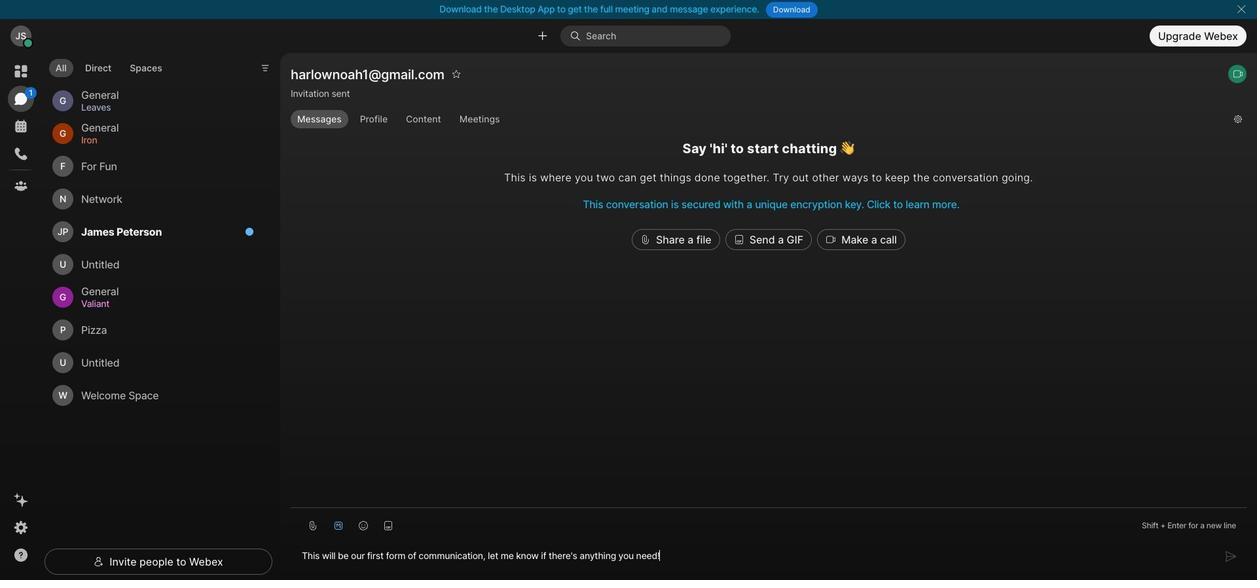 Task type: describe. For each thing, give the bounding box(es) containing it.
new messages image
[[245, 227, 254, 237]]

cancel_16 image
[[1237, 4, 1247, 14]]

message composer toolbar element
[[291, 508, 1247, 539]]

leaves element
[[81, 100, 246, 115]]

2 general list item from the top
[[47, 117, 262, 150]]

webex tab list
[[8, 58, 37, 199]]

network list item
[[47, 183, 262, 216]]

1 general list item from the top
[[47, 85, 262, 117]]

james peterson, new messages list item
[[47, 216, 262, 248]]



Task type: vqa. For each thing, say whether or not it's contained in the screenshot.
"New messages" image
yes



Task type: locate. For each thing, give the bounding box(es) containing it.
untitled list item
[[47, 248, 262, 281], [47, 347, 262, 379]]

1 untitled list item from the top
[[47, 248, 262, 281]]

0 vertical spatial untitled list item
[[47, 248, 262, 281]]

2 untitled list item from the top
[[47, 347, 262, 379]]

iron element
[[81, 133, 246, 147]]

1 vertical spatial untitled list item
[[47, 347, 262, 379]]

3 general list item from the top
[[47, 281, 262, 314]]

for fun list item
[[47, 150, 262, 183]]

pizza list item
[[47, 314, 262, 347]]

navigation
[[0, 53, 42, 580]]

general list item
[[47, 85, 262, 117], [47, 117, 262, 150], [47, 281, 262, 314]]

group
[[291, 110, 1224, 129]]

untitled list item down valiant element
[[47, 347, 262, 379]]

valiant element
[[81, 297, 246, 311]]

welcome space list item
[[47, 379, 262, 412]]

tab list
[[46, 51, 172, 81]]

untitled list item up valiant element
[[47, 248, 262, 281]]



